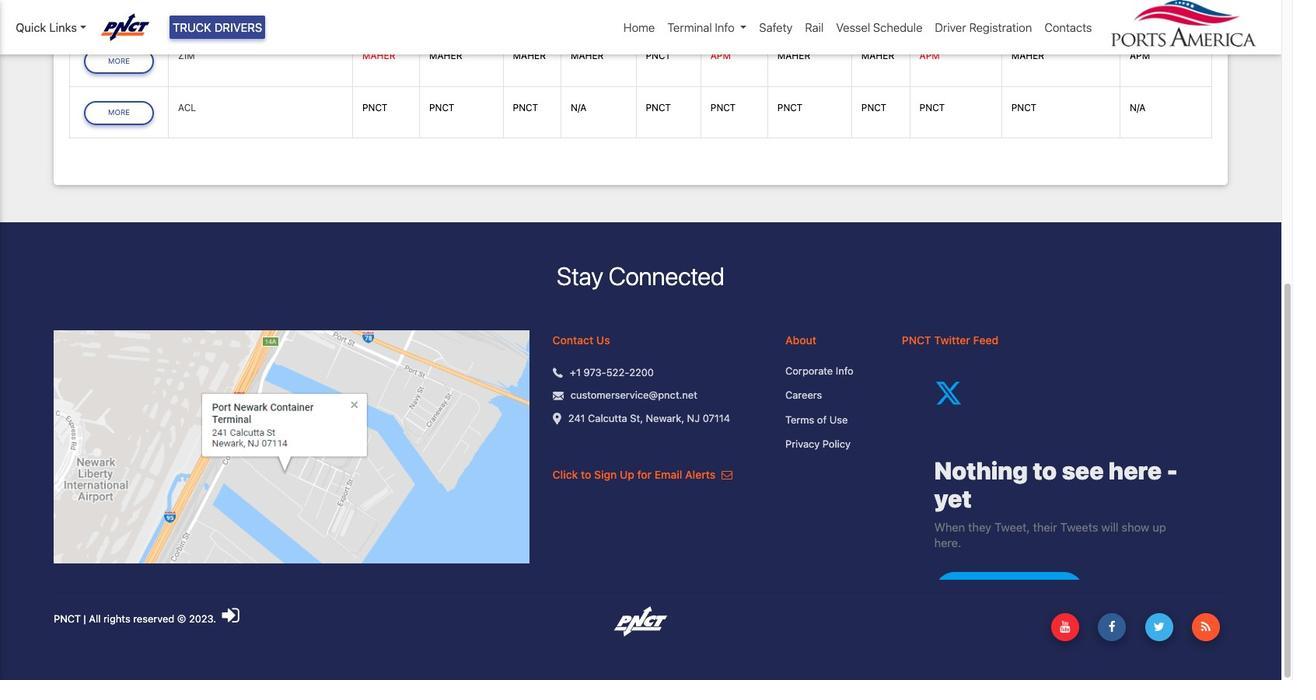 Task type: vqa. For each thing, say whether or not it's contained in the screenshot.
1st The More from the top
yes



Task type: describe. For each thing, give the bounding box(es) containing it.
email
[[655, 468, 682, 481]]

click to sign up for email alerts link
[[553, 468, 733, 481]]

safety link
[[753, 12, 799, 42]]

st,
[[630, 412, 643, 424]]

+1 973-522-2200 link
[[570, 365, 654, 381]]

home link
[[617, 12, 661, 42]]

2 maher from the left
[[429, 50, 462, 62]]

3 apm from the left
[[1130, 50, 1150, 62]]

07114
[[703, 412, 730, 424]]

of
[[817, 414, 827, 426]]

reserved
[[133, 613, 174, 625]]

click to sign up for email alerts
[[553, 468, 719, 481]]

nj
[[687, 412, 700, 424]]

privacy policy link
[[786, 437, 879, 452]]

use
[[830, 414, 848, 426]]

2200
[[629, 366, 654, 379]]

driver registration link
[[929, 12, 1039, 42]]

calcutta
[[588, 412, 627, 424]]

sud
[[228, 9, 248, 21]]

contact
[[553, 334, 594, 347]]

vessel schedule link
[[830, 12, 929, 42]]

driver
[[935, 20, 966, 34]]

safety
[[759, 20, 793, 34]]

quick
[[16, 20, 46, 34]]

stay
[[557, 262, 603, 291]]

corporate info
[[786, 365, 854, 377]]

sealand
[[275, 0, 318, 7]]

schedule
[[873, 20, 923, 34]]

customerservice@pnct.net link
[[571, 388, 698, 403]]

contacts link
[[1039, 12, 1099, 42]]

stay connected
[[557, 262, 725, 291]]

©
[[177, 613, 186, 625]]

more button for zim
[[84, 49, 154, 74]]

terminal info link
[[661, 12, 753, 42]]

sign in image
[[222, 606, 239, 626]]

twitter
[[934, 334, 970, 347]]

1 maher from the left
[[362, 50, 395, 62]]

drivers
[[215, 20, 262, 34]]

more for zim
[[108, 57, 130, 65]]

sign
[[594, 468, 617, 481]]

alerts
[[685, 468, 716, 481]]

driver registration
[[935, 20, 1032, 34]]

for
[[637, 468, 652, 481]]

1 apm from the left
[[711, 50, 731, 62]]

pnct | all rights reserved © 2023.
[[54, 613, 219, 625]]

terminal
[[668, 20, 712, 34]]

registration
[[969, 20, 1032, 34]]

connected
[[609, 262, 725, 291]]

3 maher from the left
[[513, 50, 546, 62]]

more for acl
[[108, 108, 130, 117]]

safmarine
[[219, 0, 272, 7]]

maersk
[[178, 0, 216, 7]]

acl
[[178, 102, 196, 113]]

privacy
[[786, 438, 820, 451]]



Task type: locate. For each thing, give the bounding box(es) containing it.
|
[[84, 613, 86, 625]]

7 maher from the left
[[1012, 50, 1045, 62]]

4 maher from the left
[[571, 50, 604, 62]]

2 more from the top
[[108, 108, 130, 117]]

hamburg
[[178, 9, 226, 21]]

vessel
[[836, 20, 870, 34]]

more button left acl
[[84, 101, 154, 126]]

+1 973-522-2200
[[570, 366, 654, 379]]

241
[[568, 412, 585, 424]]

more button for acl
[[84, 101, 154, 126]]

more button left zim
[[84, 49, 154, 74]]

more left acl
[[108, 108, 130, 117]]

0 vertical spatial more
[[108, 57, 130, 65]]

us
[[596, 334, 610, 347]]

5 maher from the left
[[778, 50, 811, 62]]

links
[[49, 20, 77, 34]]

2 n/a from the left
[[1130, 102, 1146, 113]]

truck drivers
[[173, 20, 262, 34]]

0 horizontal spatial apm
[[711, 50, 731, 62]]

zim
[[178, 50, 195, 62]]

522-
[[606, 366, 629, 379]]

home
[[624, 20, 655, 34]]

contacts
[[1045, 20, 1092, 34]]

newark,
[[646, 412, 684, 424]]

truck
[[173, 20, 211, 34]]

more left zim
[[108, 57, 130, 65]]

241 calcutta st, newark, nj 07114
[[568, 412, 730, 424]]

click
[[553, 468, 578, 481]]

info
[[715, 20, 735, 34], [836, 365, 854, 377]]

2 apm from the left
[[920, 50, 940, 62]]

0 vertical spatial info
[[715, 20, 735, 34]]

973-
[[584, 366, 606, 379]]

customerservice@pnct.net
[[571, 389, 698, 402]]

quick links
[[16, 20, 77, 34]]

n/a
[[571, 102, 587, 113], [1130, 102, 1146, 113]]

info right terminal
[[715, 20, 735, 34]]

rail link
[[799, 12, 830, 42]]

1 vertical spatial info
[[836, 365, 854, 377]]

corporate info link
[[786, 364, 879, 379]]

6 maher from the left
[[862, 50, 895, 62]]

more button
[[84, 49, 154, 74], [84, 101, 154, 126]]

maher
[[362, 50, 395, 62], [429, 50, 462, 62], [513, 50, 546, 62], [571, 50, 604, 62], [778, 50, 811, 62], [862, 50, 895, 62], [1012, 50, 1045, 62]]

truck drivers link
[[170, 16, 265, 39]]

1 n/a from the left
[[571, 102, 587, 113]]

1 vertical spatial more button
[[84, 101, 154, 126]]

contact us
[[553, 334, 610, 347]]

+1
[[570, 366, 581, 379]]

info up careers "link"
[[836, 365, 854, 377]]

to
[[581, 468, 591, 481]]

1 more button from the top
[[84, 49, 154, 74]]

policy
[[823, 438, 851, 451]]

up
[[620, 468, 635, 481]]

1 horizontal spatial info
[[836, 365, 854, 377]]

1 more from the top
[[108, 57, 130, 65]]

terms of use
[[786, 414, 848, 426]]

1 horizontal spatial n/a
[[1130, 102, 1146, 113]]

rights
[[103, 613, 130, 625]]

more
[[108, 57, 130, 65], [108, 108, 130, 117]]

terms
[[786, 414, 814, 426]]

privacy policy
[[786, 438, 851, 451]]

careers
[[786, 389, 822, 402]]

0 horizontal spatial info
[[715, 20, 735, 34]]

maersk safmarine sealand hamburg sud
[[178, 0, 318, 21]]

241 calcutta st, newark, nj 07114 link
[[568, 411, 730, 426]]

2 more button from the top
[[84, 101, 154, 126]]

apm
[[711, 50, 731, 62], [920, 50, 940, 62], [1130, 50, 1150, 62]]

terms of use link
[[786, 413, 879, 428]]

quick links link
[[16, 19, 86, 36]]

rail
[[805, 20, 824, 34]]

about
[[786, 334, 817, 347]]

envelope o image
[[722, 470, 733, 480]]

vessel schedule
[[836, 20, 923, 34]]

info for corporate info
[[836, 365, 854, 377]]

1 vertical spatial more
[[108, 108, 130, 117]]

2 horizontal spatial apm
[[1130, 50, 1150, 62]]

1 horizontal spatial apm
[[920, 50, 940, 62]]

2023.
[[189, 613, 216, 625]]

0 horizontal spatial n/a
[[571, 102, 587, 113]]

pnct
[[646, 50, 671, 62], [362, 102, 388, 113], [429, 102, 455, 113], [513, 102, 538, 113], [646, 102, 671, 113], [711, 102, 736, 113], [778, 102, 803, 113], [862, 102, 887, 113], [920, 102, 945, 113], [1012, 102, 1037, 113], [902, 334, 931, 347], [54, 613, 81, 625]]

careers link
[[786, 388, 879, 403]]

info for terminal info
[[715, 20, 735, 34]]

pnct twitter feed
[[902, 334, 999, 347]]

feed
[[973, 334, 999, 347]]

0 vertical spatial more button
[[84, 49, 154, 74]]

terminal info
[[668, 20, 735, 34]]

all
[[89, 613, 101, 625]]

corporate
[[786, 365, 833, 377]]



